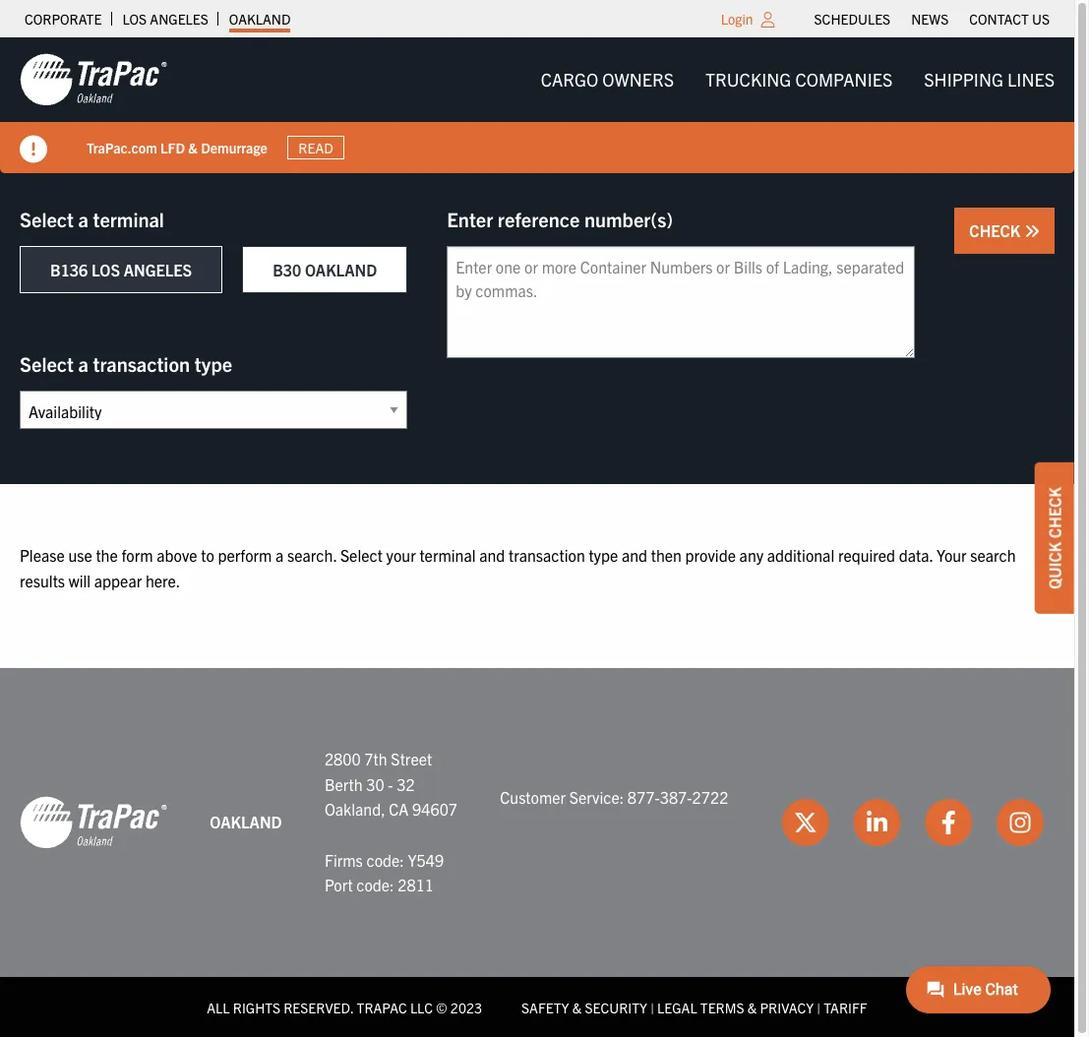 Task type: vqa. For each thing, say whether or not it's contained in the screenshot.
Night corresponding to Friday
no



Task type: locate. For each thing, give the bounding box(es) containing it.
firms
[[325, 850, 363, 870]]

reserved.
[[284, 999, 354, 1017]]

0 horizontal spatial &
[[188, 138, 198, 156]]

port
[[325, 875, 353, 895]]

read link
[[287, 136, 345, 160]]

2 vertical spatial a
[[276, 545, 284, 565]]

1 vertical spatial menu bar
[[525, 60, 1071, 100]]

| left tariff
[[817, 999, 821, 1017]]

&
[[188, 138, 198, 156], [573, 999, 582, 1017], [748, 999, 757, 1017]]

los right b136
[[91, 260, 120, 280]]

1 vertical spatial select
[[20, 351, 74, 376]]

0 horizontal spatial check
[[970, 221, 1025, 240]]

0 horizontal spatial los
[[91, 260, 120, 280]]

1 vertical spatial angeles
[[124, 260, 192, 280]]

1 vertical spatial transaction
[[509, 545, 585, 565]]

0 vertical spatial oakland
[[229, 10, 291, 28]]

select for select a terminal
[[20, 207, 74, 231]]

quick check
[[1045, 487, 1065, 590]]

firms code:  y549 port code:  2811
[[325, 850, 444, 895]]

32
[[397, 775, 415, 794]]

1 vertical spatial oakland image
[[20, 795, 167, 851]]

transaction
[[93, 351, 190, 376], [509, 545, 585, 565]]

0 horizontal spatial type
[[195, 351, 232, 376]]

and left then
[[622, 545, 648, 565]]

check button
[[955, 208, 1055, 254]]

0 vertical spatial menu bar
[[804, 5, 1061, 32]]

berth
[[325, 775, 363, 794]]

read
[[299, 139, 333, 157]]

contact us link
[[970, 5, 1050, 32]]

2 vertical spatial select
[[341, 545, 383, 565]]

b136 los angeles
[[50, 260, 192, 280]]

menu bar
[[804, 5, 1061, 32], [525, 60, 1071, 100]]

| left legal
[[651, 999, 655, 1017]]

schedules link
[[815, 5, 891, 32]]

menu bar up shipping
[[804, 5, 1061, 32]]

terminal right the your
[[420, 545, 476, 565]]

1 oakland image from the top
[[20, 52, 167, 107]]

a up b136
[[78, 207, 89, 231]]

trucking companies
[[706, 68, 893, 91]]

trapac.com lfd & demurrage
[[87, 138, 268, 156]]

footer containing 2800 7th street
[[0, 669, 1075, 1038]]

search
[[971, 545, 1017, 565]]

1 vertical spatial oakland
[[305, 260, 377, 280]]

angeles left oakland link
[[150, 10, 209, 28]]

provide
[[686, 545, 736, 565]]

safety & security link
[[522, 999, 648, 1017]]

oakland link
[[229, 5, 291, 32]]

tariff
[[824, 999, 868, 1017]]

angeles down select a terminal
[[124, 260, 192, 280]]

a for transaction
[[78, 351, 89, 376]]

select left the your
[[341, 545, 383, 565]]

search.
[[287, 545, 337, 565]]

2 | from the left
[[817, 999, 821, 1017]]

use
[[68, 545, 92, 565]]

customer
[[500, 787, 566, 807]]

7th
[[365, 749, 387, 769]]

& right terms
[[748, 999, 757, 1017]]

0 vertical spatial check
[[970, 221, 1025, 240]]

form
[[122, 545, 153, 565]]

1 horizontal spatial terminal
[[420, 545, 476, 565]]

select up b136
[[20, 207, 74, 231]]

terminal up b136 los angeles
[[93, 207, 164, 231]]

0 horizontal spatial and
[[480, 545, 505, 565]]

1 vertical spatial terminal
[[420, 545, 476, 565]]

0 horizontal spatial terminal
[[93, 207, 164, 231]]

cargo
[[541, 68, 599, 91]]

1 vertical spatial los
[[91, 260, 120, 280]]

above
[[157, 545, 197, 565]]

menu bar containing schedules
[[804, 5, 1061, 32]]

1 horizontal spatial type
[[589, 545, 618, 565]]

0 vertical spatial a
[[78, 207, 89, 231]]

0 vertical spatial transaction
[[93, 351, 190, 376]]

los right corporate link
[[122, 10, 147, 28]]

customer service: 877-387-2722
[[500, 787, 729, 807]]

the
[[96, 545, 118, 565]]

llc
[[410, 999, 433, 1017]]

code: right port
[[357, 875, 394, 895]]

type
[[195, 351, 232, 376], [589, 545, 618, 565]]

companies
[[796, 68, 893, 91]]

privacy
[[760, 999, 814, 1017]]

results
[[20, 571, 65, 590]]

menu bar down light image on the top right
[[525, 60, 1071, 100]]

select down b136
[[20, 351, 74, 376]]

check inside quick check link
[[1045, 487, 1065, 539]]

a left search.
[[276, 545, 284, 565]]

2 vertical spatial oakland
[[210, 812, 282, 832]]

387-
[[660, 787, 693, 807]]

1 vertical spatial a
[[78, 351, 89, 376]]

footer
[[0, 669, 1075, 1038]]

1 horizontal spatial transaction
[[509, 545, 585, 565]]

oakland
[[229, 10, 291, 28], [305, 260, 377, 280], [210, 812, 282, 832]]

legal terms & privacy link
[[658, 999, 814, 1017]]

30
[[366, 775, 385, 794]]

select a terminal
[[20, 207, 164, 231]]

0 horizontal spatial |
[[651, 999, 655, 1017]]

b30 oakland
[[273, 260, 377, 280]]

banner
[[0, 37, 1090, 173]]

1 horizontal spatial los
[[122, 10, 147, 28]]

enter
[[447, 207, 493, 231]]

y549
[[408, 850, 444, 870]]

oakland image
[[20, 52, 167, 107], [20, 795, 167, 851]]

los
[[122, 10, 147, 28], [91, 260, 120, 280]]

los angeles link
[[122, 5, 209, 32]]

1 horizontal spatial and
[[622, 545, 648, 565]]

2722
[[693, 787, 729, 807]]

street
[[391, 749, 432, 769]]

0 horizontal spatial transaction
[[93, 351, 190, 376]]

angeles
[[150, 10, 209, 28], [124, 260, 192, 280]]

& right lfd
[[188, 138, 198, 156]]

and
[[480, 545, 505, 565], [622, 545, 648, 565]]

|
[[651, 999, 655, 1017], [817, 999, 821, 1017]]

1 horizontal spatial |
[[817, 999, 821, 1017]]

0 vertical spatial oakland image
[[20, 52, 167, 107]]

rights
[[233, 999, 281, 1017]]

code: up 2811
[[367, 850, 404, 870]]

code:
[[367, 850, 404, 870], [357, 875, 394, 895]]

& right safety
[[573, 999, 582, 1017]]

trapac
[[357, 999, 407, 1017]]

1 horizontal spatial check
[[1045, 487, 1065, 539]]

terms
[[701, 999, 745, 1017]]

0 vertical spatial terminal
[[93, 207, 164, 231]]

a down b136
[[78, 351, 89, 376]]

will
[[69, 571, 91, 590]]

corporate
[[25, 10, 102, 28]]

login link
[[721, 10, 754, 28]]

light image
[[762, 12, 775, 28]]

0 vertical spatial select
[[20, 207, 74, 231]]

oakland,
[[325, 800, 386, 819]]

and right the your
[[480, 545, 505, 565]]

lines
[[1008, 68, 1055, 91]]

2800 7th street berth 30 - 32 oakland, ca 94607
[[325, 749, 458, 819]]

1 vertical spatial type
[[589, 545, 618, 565]]

1 vertical spatial check
[[1045, 487, 1065, 539]]



Task type: describe. For each thing, give the bounding box(es) containing it.
all rights reserved. trapac llc © 2023
[[207, 999, 482, 1017]]

select for select a transaction type
[[20, 351, 74, 376]]

solid image
[[1025, 223, 1041, 239]]

1 horizontal spatial &
[[573, 999, 582, 1017]]

owners
[[603, 68, 674, 91]]

us
[[1033, 10, 1050, 28]]

reference
[[498, 207, 580, 231]]

lfd
[[160, 138, 185, 156]]

required
[[839, 545, 896, 565]]

2023
[[451, 999, 482, 1017]]

select a transaction type
[[20, 351, 232, 376]]

2811
[[398, 875, 434, 895]]

b30
[[273, 260, 301, 280]]

legal
[[658, 999, 698, 1017]]

trucking companies link
[[690, 60, 909, 100]]

your
[[386, 545, 416, 565]]

data.
[[900, 545, 934, 565]]

shipping lines
[[925, 68, 1055, 91]]

demurrage
[[201, 138, 268, 156]]

a inside the please use the form above to perform a search. select your terminal and transaction type and then provide any additional required data. your search results will appear here.
[[276, 545, 284, 565]]

los angeles
[[122, 10, 209, 28]]

transaction inside the please use the form above to perform a search. select your terminal and transaction type and then provide any additional required data. your search results will appear here.
[[509, 545, 585, 565]]

shipping lines link
[[909, 60, 1071, 100]]

0 vertical spatial los
[[122, 10, 147, 28]]

menu bar containing cargo owners
[[525, 60, 1071, 100]]

banner containing cargo owners
[[0, 37, 1090, 173]]

service:
[[570, 787, 624, 807]]

1 and from the left
[[480, 545, 505, 565]]

quick
[[1045, 542, 1065, 590]]

Enter reference number(s) text field
[[447, 246, 916, 358]]

cargo owners link
[[525, 60, 690, 100]]

quick check link
[[1036, 463, 1075, 614]]

trucking
[[706, 68, 792, 91]]

2 and from the left
[[622, 545, 648, 565]]

your
[[937, 545, 967, 565]]

please
[[20, 545, 65, 565]]

-
[[388, 775, 393, 794]]

solid image
[[20, 136, 47, 163]]

cargo owners
[[541, 68, 674, 91]]

security
[[585, 999, 648, 1017]]

appear
[[94, 571, 142, 590]]

1 | from the left
[[651, 999, 655, 1017]]

news link
[[912, 5, 949, 32]]

safety
[[522, 999, 569, 1017]]

trapac.com
[[87, 138, 157, 156]]

0 vertical spatial angeles
[[150, 10, 209, 28]]

news
[[912, 10, 949, 28]]

ca
[[389, 800, 409, 819]]

then
[[651, 545, 682, 565]]

877-
[[628, 787, 660, 807]]

a for terminal
[[78, 207, 89, 231]]

type inside the please use the form above to perform a search. select your terminal and transaction type and then provide any additional required data. your search results will appear here.
[[589, 545, 618, 565]]

safety & security | legal terms & privacy | tariff
[[522, 999, 868, 1017]]

number(s)
[[585, 207, 674, 231]]

perform
[[218, 545, 272, 565]]

enter reference number(s)
[[447, 207, 674, 231]]

94607
[[413, 800, 458, 819]]

oakland inside footer
[[210, 812, 282, 832]]

& inside banner
[[188, 138, 198, 156]]

shipping
[[925, 68, 1004, 91]]

1 vertical spatial code:
[[357, 875, 394, 895]]

schedules
[[815, 10, 891, 28]]

additional
[[768, 545, 835, 565]]

©
[[436, 999, 448, 1017]]

contact us
[[970, 10, 1050, 28]]

0 vertical spatial type
[[195, 351, 232, 376]]

all
[[207, 999, 230, 1017]]

tariff link
[[824, 999, 868, 1017]]

here.
[[146, 571, 181, 590]]

to
[[201, 545, 214, 565]]

b136
[[50, 260, 88, 280]]

2 oakland image from the top
[[20, 795, 167, 851]]

corporate link
[[25, 5, 102, 32]]

please use the form above to perform a search. select your terminal and transaction type and then provide any additional required data. your search results will appear here.
[[20, 545, 1017, 590]]

any
[[740, 545, 764, 565]]

0 vertical spatial code:
[[367, 850, 404, 870]]

terminal inside the please use the form above to perform a search. select your terminal and transaction type and then provide any additional required data. your search results will appear here.
[[420, 545, 476, 565]]

login
[[721, 10, 754, 28]]

contact
[[970, 10, 1029, 28]]

2 horizontal spatial &
[[748, 999, 757, 1017]]

check inside check button
[[970, 221, 1025, 240]]

select inside the please use the form above to perform a search. select your terminal and transaction type and then provide any additional required data. your search results will appear here.
[[341, 545, 383, 565]]



